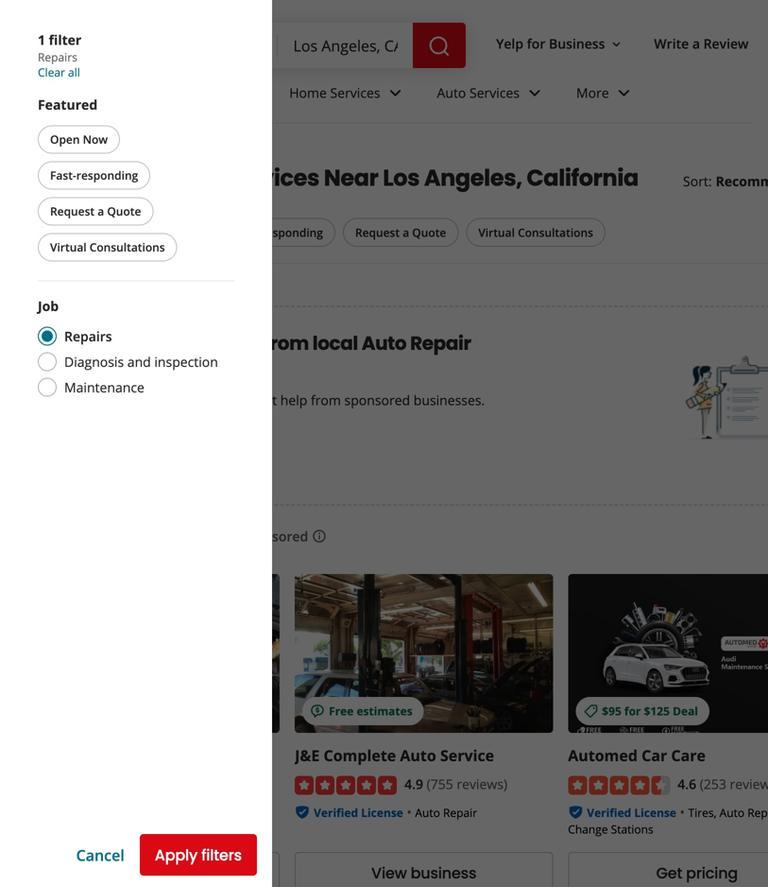 Task type: describe. For each thing, give the bounding box(es) containing it.
fast-responding inside featured group
[[50, 167, 138, 183]]

view for second the view business link from the left
[[372, 863, 407, 884]]

auto inside the tires, auto repa
[[720, 805, 745, 821]]

write
[[655, 35, 690, 53]]

all
[[99, 225, 113, 240]]

verified license for complete
[[314, 805, 404, 821]]

auto inside auto repair, roadside assistance, body shops
[[142, 800, 167, 816]]

filters
[[202, 845, 242, 866]]

1 for filter
[[38, 31, 45, 49]]

1 filter repairs clear all
[[38, 31, 82, 80]]

verified license for car
[[588, 805, 677, 821]]

0 horizontal spatial from
[[264, 330, 309, 356]]

about
[[113, 391, 149, 409]]

complete
[[324, 745, 396, 765]]

0 horizontal spatial services
[[224, 162, 320, 194]]

quote for request a quote button in the featured group
[[107, 203, 141, 219]]

get
[[258, 391, 277, 409]]

write a review link
[[647, 27, 757, 61]]

repa
[[748, 805, 769, 821]]

4.6 (253 review
[[678, 775, 769, 793]]

16 info v2 image
[[312, 529, 327, 544]]

open inside featured group
[[50, 131, 80, 147]]

pros
[[70, 356, 112, 383]]

(253
[[701, 775, 727, 793]]

verified license button for car
[[588, 803, 677, 821]]

job
[[38, 297, 59, 315]]

home services
[[290, 84, 381, 102]]

for for $95
[[625, 703, 642, 719]]

virtual inside filters group
[[479, 225, 515, 240]]

search image
[[428, 35, 451, 58]]

10
[[84, 162, 107, 194]]

open now button inside featured group
[[38, 125, 120, 154]]

auto inside business categories element
[[437, 84, 467, 102]]

a for request a quote button inside the filters group
[[403, 225, 410, 240]]

business
[[549, 35, 606, 53]]

featured
[[38, 96, 98, 113]]

roadside
[[210, 800, 259, 816]]

pricing
[[687, 863, 739, 884]]

sort:
[[684, 172, 713, 190]]

repair,
[[170, 800, 207, 816]]

$95 for $125 deal
[[603, 703, 699, 719]]

deal
[[673, 703, 699, 719]]

$125
[[645, 703, 671, 719]]

los
[[383, 162, 420, 194]]

auto up 4.9
[[400, 745, 437, 765]]

get pricing button
[[569, 852, 769, 887]]

request a quote button inside filters group
[[343, 218, 459, 247]]

services for auto services
[[470, 84, 520, 102]]

tires,
[[689, 805, 717, 821]]

16 verified v2 image
[[295, 805, 310, 820]]

automotive link
[[93, 147, 159, 162]]

diagnosis and inspection
[[64, 353, 218, 371]]

repairs inside 1 filter repairs clear all
[[38, 49, 77, 65]]

tell
[[70, 391, 91, 409]]

j&e
[[295, 745, 320, 765]]

more link
[[562, 68, 651, 123]]

view for 1st the view business link from left
[[98, 863, 134, 884]]

open inside filters group
[[145, 225, 175, 240]]

sponsored
[[345, 391, 411, 409]]

1 all
[[85, 225, 113, 240]]

inspection
[[155, 353, 218, 371]]

1 vertical spatial repairs
[[64, 327, 112, 345]]

filters group
[[38, 218, 610, 248]]

car
[[642, 745, 668, 765]]

get pricing
[[657, 863, 739, 884]]

request a quote for request a quote button in the featured group
[[50, 203, 141, 219]]

maintenance
[[64, 378, 145, 396]]

auto services link
[[422, 68, 562, 123]]

fast- inside featured group
[[50, 167, 76, 183]]

price
[[114, 330, 162, 356]]

review
[[731, 775, 769, 793]]

california
[[527, 162, 639, 194]]

16 free estimates v2 image
[[310, 704, 325, 719]]

filter
[[49, 31, 82, 49]]

services for home services
[[331, 84, 381, 102]]

business categories element
[[144, 68, 769, 123]]

yelp link
[[38, 147, 62, 162]]

top 10 best auto services near los angeles, california
[[38, 162, 639, 194]]

free estimates
[[329, 703, 413, 719]]

2 business from the left
[[411, 863, 477, 884]]

2 view business link from the left
[[295, 852, 554, 887]]

open now inside featured group
[[50, 131, 108, 147]]

repair inside free price estimates from local auto repair pros tell us about your project and get help from sponsored businesses.
[[411, 330, 472, 356]]

verified for j&e
[[314, 805, 359, 821]]

apply filters
[[155, 845, 242, 866]]

all
[[68, 64, 80, 80]]

near
[[324, 162, 379, 194]]

free for estimates
[[329, 703, 354, 719]]

1 view business link from the left
[[22, 852, 280, 887]]

1 business from the left
[[138, 863, 204, 884]]

free price estimates from local auto repair pros tell us about your project and get help from sponsored businesses.
[[70, 330, 485, 409]]

option group containing job
[[38, 296, 235, 400]]

responding inside filters group
[[261, 225, 323, 240]]

free price estimates from local auto repair pros image
[[686, 352, 769, 446]]

4.9 (755 reviews)
[[405, 775, 508, 793]]

apply
[[155, 845, 198, 866]]

automed car care
[[569, 745, 706, 765]]

more
[[577, 84, 610, 102]]

diagnosis
[[64, 353, 124, 371]]

virtual consultations button inside featured group
[[38, 233, 177, 261]]

local
[[313, 330, 358, 356]]

care
[[672, 745, 706, 765]]

reviews)
[[457, 775, 508, 793]]

write a review
[[655, 35, 749, 53]]

responding inside featured group
[[76, 167, 138, 183]]

request a quote for request a quote button inside the filters group
[[356, 225, 447, 240]]

auto services
[[437, 84, 520, 102]]

businesses.
[[414, 391, 485, 409]]

virtual consultations inside filters group
[[479, 225, 594, 240]]

license for car
[[635, 805, 677, 821]]

1 vertical spatial from
[[311, 391, 341, 409]]

assistance,
[[22, 816, 80, 832]]

get
[[657, 863, 683, 884]]

clear all link
[[38, 64, 80, 80]]

now inside filters group
[[178, 225, 203, 240]]



Task type: locate. For each thing, give the bounding box(es) containing it.
responding down "top 10 best auto services near los angeles, california"
[[261, 225, 323, 240]]

2 vertical spatial a
[[403, 225, 410, 240]]

0 horizontal spatial fast-
[[50, 167, 76, 183]]

free right the 16 free estimates v2 "icon"
[[329, 703, 354, 719]]

0 horizontal spatial consultations
[[90, 239, 165, 255]]

virtual consultations button
[[467, 218, 606, 247], [38, 233, 177, 261]]

request a quote button
[[38, 197, 154, 226], [343, 218, 459, 247]]

fast- inside filters group
[[235, 225, 261, 240]]

now right all
[[178, 225, 203, 240]]

yelp inside button
[[497, 35, 524, 53]]

yelp for yelp link
[[38, 147, 62, 162]]

verified license down 4.6 star rating image at the bottom right of the page
[[588, 805, 677, 821]]

0 horizontal spatial virtual consultations
[[50, 239, 165, 255]]

yelp
[[497, 35, 524, 53], [38, 147, 62, 162]]

4.9
[[405, 775, 424, 793]]

0 vertical spatial estimates
[[165, 330, 260, 356]]

virtual
[[479, 225, 515, 240], [50, 239, 87, 255]]

1 horizontal spatial now
[[178, 225, 203, 240]]

0 vertical spatial fast-responding
[[50, 167, 138, 183]]

license for complete
[[361, 805, 404, 821]]

virtual consultations button down 10
[[38, 233, 177, 261]]

repair up the businesses.
[[411, 330, 472, 356]]

0 vertical spatial open now button
[[38, 125, 120, 154]]

1 inside 1 filter repairs clear all
[[38, 31, 45, 49]]

0 vertical spatial request
[[50, 203, 95, 219]]

0 horizontal spatial request a quote
[[50, 203, 141, 219]]

0 vertical spatial responding
[[76, 167, 138, 183]]

estimates up 'j&e complete auto service' link
[[357, 703, 413, 719]]

view down shops
[[98, 863, 134, 884]]

16 chevron right v2 image
[[70, 147, 85, 162]]

1 vertical spatial 1
[[85, 225, 91, 238]]

1 vertical spatial free
[[329, 703, 354, 719]]

open now button inside filters group
[[133, 218, 215, 247]]

for right $95
[[625, 703, 642, 719]]

request for request a quote button inside the filters group
[[356, 225, 400, 240]]

request a quote up 1 all
[[50, 203, 141, 219]]

for left business
[[527, 35, 546, 53]]

0 vertical spatial repair
[[411, 330, 472, 356]]

16 verified v2 image
[[569, 805, 584, 820]]

1 left all
[[85, 225, 91, 238]]

1 vertical spatial yelp
[[38, 147, 62, 162]]

1 verified license button from the left
[[314, 803, 404, 821]]

fast-responding inside filters group
[[235, 225, 323, 240]]

0 horizontal spatial a
[[98, 203, 104, 219]]

1 vertical spatial repair
[[444, 805, 478, 821]]

24 chevron down v2 image
[[524, 82, 547, 104], [613, 82, 636, 104]]

1 horizontal spatial 1
[[85, 225, 91, 238]]

0 horizontal spatial now
[[83, 131, 108, 147]]

0 horizontal spatial view business
[[98, 863, 204, 884]]

now inside featured group
[[83, 131, 108, 147]]

0 vertical spatial now
[[83, 131, 108, 147]]

1 horizontal spatial open now button
[[133, 218, 215, 247]]

2 verified license from the left
[[588, 805, 677, 821]]

open now up 16 chevron right v2 image
[[50, 131, 108, 147]]

1 horizontal spatial open
[[145, 225, 175, 240]]

2 verified license button from the left
[[588, 803, 677, 821]]

fast-responding button
[[38, 161, 151, 190], [223, 218, 336, 247]]

view business link down shops
[[22, 852, 280, 887]]

1 horizontal spatial verified license button
[[588, 803, 677, 821]]

quote inside filters group
[[413, 225, 447, 240]]

a for write a review link
[[693, 35, 701, 53]]

a right write
[[693, 35, 701, 53]]

open right all
[[145, 225, 175, 240]]

0 horizontal spatial 24 chevron down v2 image
[[524, 82, 547, 104]]

1 horizontal spatial responding
[[261, 225, 323, 240]]

view business link down auto repair
[[295, 852, 554, 887]]

repair
[[411, 330, 472, 356], [444, 805, 478, 821]]

0 horizontal spatial request a quote button
[[38, 197, 154, 226]]

from right help
[[311, 391, 341, 409]]

services up filters group
[[224, 162, 320, 194]]

verified license button for complete
[[314, 803, 404, 821]]

request a quote down los on the top of page
[[356, 225, 447, 240]]

responding down automotive link
[[76, 167, 138, 183]]

0 vertical spatial a
[[693, 35, 701, 53]]

license down 4.9 star rating 'image'
[[361, 805, 404, 821]]

tires, auto repa
[[569, 805, 769, 837]]

0 vertical spatial open now
[[50, 131, 108, 147]]

1 vertical spatial responding
[[261, 225, 323, 240]]

consultations inside filters group
[[518, 225, 594, 240]]

auto repair
[[416, 805, 478, 821]]

1 vertical spatial fast-responding button
[[223, 218, 336, 247]]

1 horizontal spatial free
[[329, 703, 354, 719]]

help
[[281, 391, 308, 409]]

j&e complete auto service link
[[295, 745, 495, 765]]

now
[[83, 131, 108, 147], [178, 225, 203, 240]]

0 vertical spatial fast-
[[50, 167, 76, 183]]

request a quote inside featured group
[[50, 203, 141, 219]]

free up maintenance
[[70, 330, 110, 356]]

auto repair, roadside assistance, body shops
[[22, 800, 259, 832]]

from
[[264, 330, 309, 356], [311, 391, 341, 409]]

yelp up auto services link
[[497, 35, 524, 53]]

fast-responding
[[50, 167, 138, 183], [235, 225, 323, 240]]

fast-responding down 16 chevron right v2 image
[[50, 167, 138, 183]]

home services link
[[274, 68, 422, 123]]

business
[[138, 863, 204, 884], [411, 863, 477, 884]]

open
[[50, 131, 80, 147], [145, 225, 175, 240]]

1 horizontal spatial fast-responding
[[235, 225, 323, 240]]

auto down search image
[[437, 84, 467, 102]]

0 horizontal spatial quote
[[107, 203, 141, 219]]

for
[[527, 35, 546, 53], [625, 703, 642, 719]]

request up 16 filter v2 image
[[50, 203, 95, 219]]

verified down 4.6 star rating image at the bottom right of the page
[[588, 805, 632, 821]]

0 horizontal spatial verified license button
[[314, 803, 404, 821]]

virtual consultations button down california
[[467, 218, 606, 247]]

consultations right 16 filter v2 image
[[90, 239, 165, 255]]

verified license down 4.9 star rating 'image'
[[314, 805, 404, 821]]

automed car care link
[[569, 745, 706, 765]]

1 horizontal spatial open now
[[145, 225, 203, 240]]

a for request a quote button in the featured group
[[98, 203, 104, 219]]

1 horizontal spatial view
[[372, 863, 407, 884]]

0 horizontal spatial yelp
[[38, 147, 62, 162]]

auto down "(755"
[[416, 805, 441, 821]]

1 horizontal spatial consultations
[[518, 225, 594, 240]]

0 horizontal spatial virtual
[[50, 239, 87, 255]]

1 horizontal spatial request a quote
[[356, 225, 447, 240]]

project
[[184, 391, 227, 409]]

repairs up diagnosis
[[64, 327, 112, 345]]

0 horizontal spatial license
[[361, 805, 404, 821]]

0 vertical spatial open
[[50, 131, 80, 147]]

4.6
[[678, 775, 697, 793]]

consultations down california
[[518, 225, 594, 240]]

consultations
[[518, 225, 594, 240], [90, 239, 165, 255]]

open now button down the best
[[133, 218, 215, 247]]

None search field
[[144, 23, 470, 68]]

request a quote button inside featured group
[[38, 197, 154, 226]]

1 verified from the left
[[314, 805, 359, 821]]

0 vertical spatial and
[[127, 353, 151, 371]]

virtual consultations inside featured group
[[50, 239, 165, 255]]

2 24 chevron down v2 image from the left
[[613, 82, 636, 104]]

verified for automed
[[588, 805, 632, 821]]

1 vertical spatial fast-
[[235, 225, 261, 240]]

1 inside 1 all
[[85, 225, 91, 238]]

from left local
[[264, 330, 309, 356]]

0 vertical spatial repairs
[[38, 49, 77, 65]]

0 horizontal spatial business
[[138, 863, 204, 884]]

24 chevron down v2 image for more
[[613, 82, 636, 104]]

1 horizontal spatial license
[[635, 805, 677, 821]]

featured group
[[34, 95, 235, 265]]

1 horizontal spatial view business
[[372, 863, 477, 884]]

shops
[[113, 816, 145, 832]]

24 chevron down v2 image
[[384, 82, 407, 104]]

option group
[[38, 296, 235, 400]]

view down 4.9
[[372, 863, 407, 884]]

yelp for yelp for business
[[497, 35, 524, 53]]

services inside 'link'
[[331, 84, 381, 102]]

1 24 chevron down v2 image from the left
[[524, 82, 547, 104]]

1 horizontal spatial virtual consultations button
[[467, 218, 606, 247]]

clear
[[38, 64, 65, 80]]

0 horizontal spatial open now
[[50, 131, 108, 147]]

quote up all
[[107, 203, 141, 219]]

(755
[[427, 775, 454, 793]]

request for request a quote button in the featured group
[[50, 203, 95, 219]]

service
[[441, 745, 495, 765]]

0 vertical spatial request a quote
[[50, 203, 141, 219]]

apply filters button
[[140, 834, 257, 876]]

0 vertical spatial from
[[264, 330, 309, 356]]

4.6 star rating image
[[569, 776, 671, 795]]

1 horizontal spatial fast-
[[235, 225, 261, 240]]

2 verified from the left
[[588, 805, 632, 821]]

24 chevron down v2 image inside auto services link
[[524, 82, 547, 104]]

quote inside featured group
[[107, 203, 141, 219]]

top
[[38, 162, 80, 194]]

virtual consultations down 10
[[50, 239, 165, 255]]

1 horizontal spatial and
[[231, 391, 254, 409]]

16 deal v2 image
[[584, 704, 599, 719]]

1 vertical spatial quote
[[413, 225, 447, 240]]

0 horizontal spatial for
[[527, 35, 546, 53]]

virtual consultations button inside filters group
[[467, 218, 606, 247]]

16 filter v2 image
[[54, 226, 69, 241]]

free for price
[[70, 330, 110, 356]]

0 horizontal spatial and
[[127, 353, 151, 371]]

1 horizontal spatial 24 chevron down v2 image
[[613, 82, 636, 104]]

0 horizontal spatial view business link
[[22, 852, 280, 887]]

2 horizontal spatial a
[[693, 35, 701, 53]]

services down yelp for business at right
[[470, 84, 520, 102]]

and inside free price estimates from local auto repair pros tell us about your project and get help from sponsored businesses.
[[231, 391, 254, 409]]

verified license
[[314, 805, 404, 821], [588, 805, 677, 821]]

now up 16 chevron right v2 image
[[83, 131, 108, 147]]

and left get
[[231, 391, 254, 409]]

1 vertical spatial fast-responding
[[235, 225, 323, 240]]

repairs down filter
[[38, 49, 77, 65]]

angeles,
[[424, 162, 523, 194]]

home
[[290, 84, 327, 102]]

24 chevron down v2 image for auto services
[[524, 82, 547, 104]]

0 horizontal spatial fast-responding
[[50, 167, 138, 183]]

verified
[[314, 805, 359, 821], [588, 805, 632, 821]]

virtual down angeles,
[[479, 225, 515, 240]]

virtual left all
[[50, 239, 87, 255]]

open now down the best
[[145, 225, 203, 240]]

1 vertical spatial request
[[356, 225, 400, 240]]

cancel
[[76, 845, 125, 865]]

1 for all
[[85, 225, 91, 238]]

free estimates link
[[295, 574, 554, 733]]

automed
[[569, 745, 638, 765]]

1 view from the left
[[98, 863, 134, 884]]

1 horizontal spatial from
[[311, 391, 341, 409]]

business down shops
[[138, 863, 204, 884]]

request inside featured group
[[50, 203, 95, 219]]

auto inside free price estimates from local auto repair pros tell us about your project and get help from sponsored businesses.
[[362, 330, 407, 356]]

1 horizontal spatial request a quote button
[[343, 218, 459, 247]]

services left 24 chevron down v2 image
[[331, 84, 381, 102]]

a inside filters group
[[403, 225, 410, 240]]

1 horizontal spatial verified
[[588, 805, 632, 821]]

estimates up project
[[165, 330, 260, 356]]

1 horizontal spatial services
[[331, 84, 381, 102]]

auto left repa
[[720, 805, 745, 821]]

1 vertical spatial request a quote
[[356, 225, 447, 240]]

1 license from the left
[[361, 805, 404, 821]]

4.9 star rating image
[[295, 776, 397, 795]]

0 horizontal spatial 1
[[38, 31, 45, 49]]

for for yelp
[[527, 35, 546, 53]]

24 chevron down v2 image down yelp for business at right
[[524, 82, 547, 104]]

virtual inside featured group
[[50, 239, 87, 255]]

0 vertical spatial for
[[527, 35, 546, 53]]

fast-
[[50, 167, 76, 183], [235, 225, 261, 240]]

j&e complete auto service
[[295, 745, 495, 765]]

yelp for business
[[497, 35, 606, 53]]

2 view business from the left
[[372, 863, 477, 884]]

us
[[95, 391, 109, 409]]

0 horizontal spatial fast-responding button
[[38, 161, 151, 190]]

24 chevron down v2 image right more
[[613, 82, 636, 104]]

a down los on the top of page
[[403, 225, 410, 240]]

yelp for business button
[[489, 27, 632, 61]]

16 chevron down v2 image
[[609, 37, 625, 52]]

1 view business from the left
[[98, 863, 204, 884]]

your
[[152, 391, 181, 409]]

license
[[361, 805, 404, 821], [635, 805, 677, 821]]

view business
[[98, 863, 204, 884], [372, 863, 477, 884]]

1 horizontal spatial quote
[[413, 225, 447, 240]]

yelp left 16 chevron right v2 image
[[38, 147, 62, 162]]

1 horizontal spatial fast-responding button
[[223, 218, 336, 247]]

1 horizontal spatial virtual consultations
[[479, 225, 594, 240]]

virtual consultations down california
[[479, 225, 594, 240]]

responding
[[76, 167, 138, 183], [261, 225, 323, 240]]

business down auto repair
[[411, 863, 477, 884]]

0 vertical spatial free
[[70, 330, 110, 356]]

for inside button
[[527, 35, 546, 53]]

best
[[111, 162, 161, 194]]

1 left filter
[[38, 31, 45, 49]]

1 vertical spatial now
[[178, 225, 203, 240]]

0 horizontal spatial view
[[98, 863, 134, 884]]

1 vertical spatial and
[[231, 391, 254, 409]]

open now
[[50, 131, 108, 147], [145, 225, 203, 240]]

1 horizontal spatial estimates
[[357, 703, 413, 719]]

and
[[127, 353, 151, 371], [231, 391, 254, 409]]

license down 4.6 star rating image at the bottom right of the page
[[635, 805, 677, 821]]

verified license button down 4.9 star rating 'image'
[[314, 803, 404, 821]]

0 horizontal spatial free
[[70, 330, 110, 356]]

1 horizontal spatial a
[[403, 225, 410, 240]]

request a quote inside filters group
[[356, 225, 447, 240]]

1 verified license from the left
[[314, 805, 404, 821]]

consultations inside featured group
[[90, 239, 165, 255]]

0 vertical spatial fast-responding button
[[38, 161, 151, 190]]

request inside filters group
[[356, 225, 400, 240]]

1 vertical spatial open now
[[145, 225, 203, 240]]

auto up shops
[[142, 800, 167, 816]]

1 vertical spatial a
[[98, 203, 104, 219]]

free inside free price estimates from local auto repair pros tell us about your project and get help from sponsored businesses.
[[70, 330, 110, 356]]

request down los on the top of page
[[356, 225, 400, 240]]

2 view from the left
[[372, 863, 407, 884]]

cancel button
[[76, 845, 125, 865]]

a inside group
[[98, 203, 104, 219]]

verified down 4.9 star rating 'image'
[[314, 805, 359, 821]]

2 horizontal spatial services
[[470, 84, 520, 102]]

verified license button down 4.6 star rating image at the bottom right of the page
[[588, 803, 677, 821]]

review
[[704, 35, 749, 53]]

$95
[[603, 703, 622, 719]]

repair down 4.9 (755 reviews)
[[444, 805, 478, 821]]

sponsored
[[240, 527, 308, 545]]

request a quote button down 10
[[38, 197, 154, 226]]

24 chevron down v2 image inside more link
[[613, 82, 636, 104]]

$95 for $125 deal link
[[569, 574, 769, 733]]

body
[[83, 816, 110, 832]]

and up about
[[127, 353, 151, 371]]

0 horizontal spatial request
[[50, 203, 95, 219]]

open now button down featured
[[38, 125, 120, 154]]

1 horizontal spatial view business link
[[295, 852, 554, 887]]

1 vertical spatial for
[[625, 703, 642, 719]]

fast-responding down "top 10 best auto services near los angeles, california"
[[235, 225, 323, 240]]

open up 16 chevron right v2 image
[[50, 131, 80, 147]]

auto right local
[[362, 330, 407, 356]]

0 vertical spatial 1
[[38, 31, 45, 49]]

open now inside filters group
[[145, 225, 203, 240]]

view
[[98, 863, 134, 884], [372, 863, 407, 884]]

1 horizontal spatial yelp
[[497, 35, 524, 53]]

auto right the best
[[165, 162, 219, 194]]

0 vertical spatial quote
[[107, 203, 141, 219]]

a up 1 all
[[98, 203, 104, 219]]

request a quote
[[50, 203, 141, 219], [356, 225, 447, 240]]

estimates inside free price estimates from local auto repair pros tell us about your project and get help from sponsored businesses.
[[165, 330, 260, 356]]

0 horizontal spatial verified
[[314, 805, 359, 821]]

2 license from the left
[[635, 805, 677, 821]]

request a quote button down los on the top of page
[[343, 218, 459, 247]]

0 vertical spatial yelp
[[497, 35, 524, 53]]

1
[[38, 31, 45, 49], [85, 225, 91, 238]]

1 horizontal spatial verified license
[[588, 805, 677, 821]]

quote for request a quote button inside the filters group
[[413, 225, 447, 240]]

quote down los on the top of page
[[413, 225, 447, 240]]

estimates
[[165, 330, 260, 356], [357, 703, 413, 719]]

automotive
[[93, 147, 159, 162]]

quote
[[107, 203, 141, 219], [413, 225, 447, 240]]



Task type: vqa. For each thing, say whether or not it's contained in the screenshot.
Request a Quote button
yes



